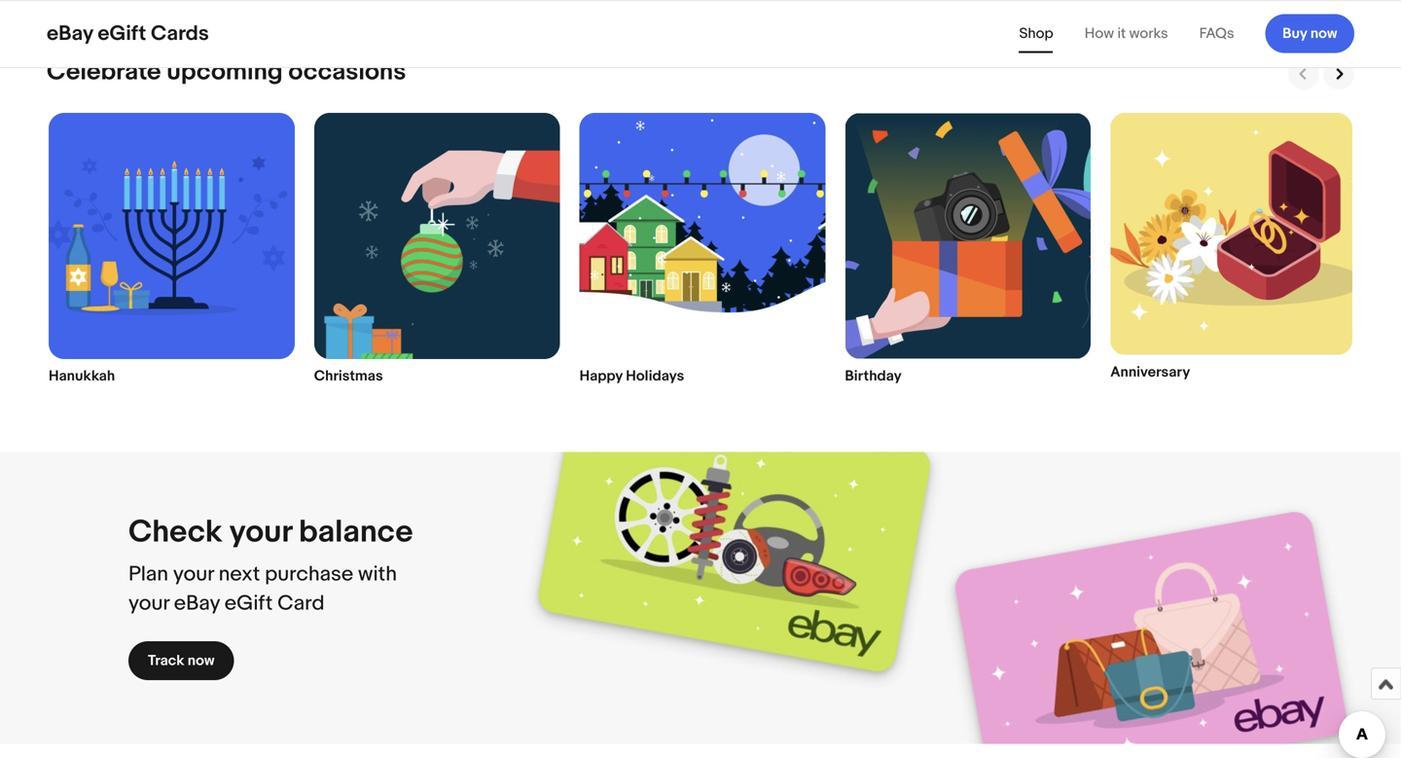 Task type: locate. For each thing, give the bounding box(es) containing it.
birthday button
[[845, 113, 1091, 386]]

track now button
[[128, 641, 234, 680]]

your up next
[[229, 513, 292, 551]]

shop
[[1020, 25, 1054, 42]]

1 horizontal spatial your
[[173, 561, 214, 587]]

0 vertical spatial now
[[1311, 25, 1338, 42]]

now for track now
[[188, 652, 215, 670]]

1 vertical spatial egift
[[225, 591, 273, 616]]

egift inside plan your next purchase with your ebay egift card
[[225, 591, 273, 616]]

0 vertical spatial ebay
[[47, 21, 93, 46]]

card
[[278, 591, 325, 616]]

0 vertical spatial your
[[229, 513, 292, 551]]

1 horizontal spatial now
[[1311, 25, 1338, 42]]

happy holidays button
[[580, 113, 826, 386]]

ebay inside plan your next purchase with your ebay egift card
[[174, 591, 220, 616]]

0 horizontal spatial egift
[[98, 21, 146, 46]]

check your balance
[[128, 513, 413, 551]]

how it works link
[[1085, 25, 1169, 42]]

1 horizontal spatial ebay
[[174, 591, 220, 616]]

anniversary image
[[1111, 113, 1353, 355]]

birthday
[[845, 367, 902, 385]]

your for plan
[[173, 561, 214, 587]]

2 horizontal spatial your
[[229, 513, 292, 551]]

1 vertical spatial your
[[173, 561, 214, 587]]

next image
[[1331, 65, 1348, 83]]

1 horizontal spatial egift
[[225, 591, 273, 616]]

cards
[[151, 21, 209, 46]]

celebrate upcoming occasions
[[47, 57, 406, 87]]

now inside button
[[188, 652, 215, 670]]

holidays
[[626, 367, 685, 385]]

1 vertical spatial ebay
[[174, 591, 220, 616]]

christmas button
[[314, 113, 560, 386]]

shop link
[[1020, 25, 1054, 42]]

0 vertical spatial egift
[[98, 21, 146, 46]]

now
[[1311, 25, 1338, 42], [188, 652, 215, 670]]

your
[[229, 513, 292, 551], [173, 561, 214, 587], [128, 591, 169, 616]]

egift down next
[[225, 591, 273, 616]]

now for buy now
[[1311, 25, 1338, 42]]

egift
[[98, 21, 146, 46], [225, 591, 273, 616]]

egift up celebrate
[[98, 21, 146, 46]]

upcoming
[[167, 57, 283, 87]]

0 horizontal spatial your
[[128, 591, 169, 616]]

group
[[47, 105, 1355, 405]]

carousel navigation element
[[1285, 58, 1355, 90]]

ebay down next
[[174, 591, 220, 616]]

0 horizontal spatial now
[[188, 652, 215, 670]]

balance
[[299, 513, 413, 551]]

0 horizontal spatial ebay
[[47, 21, 93, 46]]

now right track
[[188, 652, 215, 670]]

ebay egift cards
[[47, 21, 209, 46]]

1 vertical spatial now
[[188, 652, 215, 670]]

with
[[358, 561, 397, 587]]

your down plan
[[128, 591, 169, 616]]

works
[[1130, 25, 1169, 42]]

ebay up celebrate
[[47, 21, 93, 46]]

now right 'buy'
[[1311, 25, 1338, 42]]

your right plan
[[173, 561, 214, 587]]

ebay
[[47, 21, 93, 46], [174, 591, 220, 616]]



Task type: vqa. For each thing, say whether or not it's contained in the screenshot.
'Happy Holidays'
yes



Task type: describe. For each thing, give the bounding box(es) containing it.
track now
[[148, 652, 215, 670]]

previous image
[[1296, 65, 1313, 83]]

christmas
[[314, 367, 383, 385]]

buy
[[1283, 25, 1308, 42]]

faqs
[[1200, 25, 1235, 42]]

occasions
[[288, 57, 406, 87]]

anniversary button
[[1111, 113, 1353, 382]]

hanukkah button
[[49, 113, 295, 386]]

happy holidays image
[[580, 113, 826, 359]]

how
[[1085, 25, 1115, 42]]

plan your next purchase with your ebay egift card
[[128, 561, 397, 616]]

buy now link
[[1266, 14, 1355, 53]]

plan
[[128, 561, 168, 587]]

hanukkah
[[49, 367, 115, 385]]

next
[[219, 561, 260, 587]]

purchase
[[265, 561, 354, 587]]

christmas image
[[314, 113, 560, 359]]

how it works
[[1085, 25, 1169, 42]]

check
[[128, 513, 223, 551]]

track
[[148, 652, 184, 670]]

birthday image
[[845, 113, 1091, 359]]

it
[[1118, 25, 1126, 42]]

hanukkah image
[[49, 113, 295, 359]]

happy
[[580, 367, 623, 385]]

group containing anniversary
[[47, 105, 1355, 405]]

happy holidays
[[580, 367, 685, 385]]

your for check
[[229, 513, 292, 551]]

buy now
[[1283, 25, 1338, 42]]

anniversary
[[1111, 363, 1191, 381]]

2 vertical spatial your
[[128, 591, 169, 616]]

celebrate
[[47, 57, 161, 87]]

gift cards at ebay image
[[0, 0, 1402, 8]]

faqs link
[[1200, 25, 1235, 42]]



